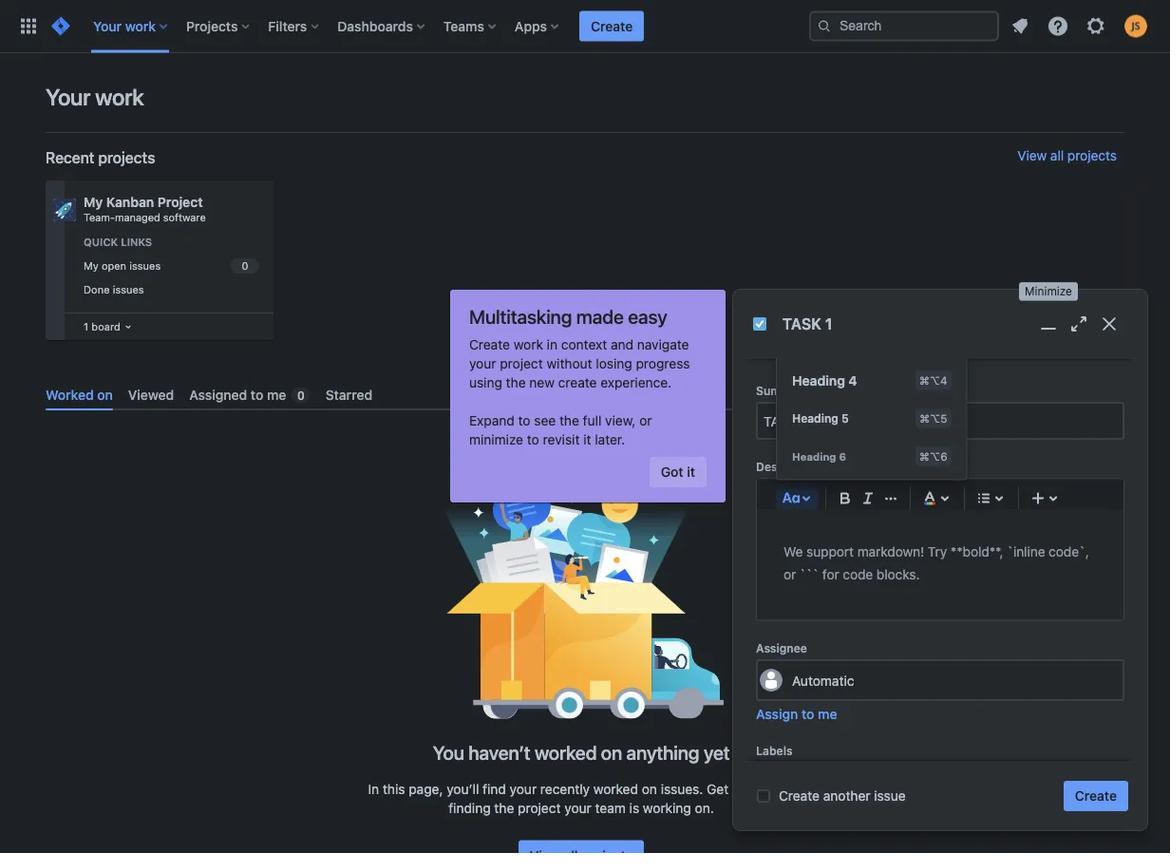 Task type: locate. For each thing, give the bounding box(es) containing it.
work left projects on the left of the page
[[125, 18, 156, 34]]

view all projects
[[1018, 148, 1118, 163]]

view,
[[606, 413, 636, 429]]

you haven't worked on anything yet
[[433, 742, 730, 764]]

my up team-
[[84, 194, 103, 210]]

2 vertical spatial work
[[514, 337, 544, 353]]

1 vertical spatial issues
[[113, 283, 144, 295]]

work up recent projects
[[95, 84, 144, 110]]

managed
[[115, 211, 160, 224]]

your right find
[[510, 781, 537, 797]]

your work right jira software icon
[[93, 18, 156, 34]]

it right got
[[687, 464, 696, 480]]

the down find
[[495, 800, 514, 816]]

2 my from the top
[[84, 260, 99, 272]]

me for assigned to me
[[267, 387, 286, 402]]

teams
[[444, 18, 485, 34]]

kanban
[[106, 194, 154, 210]]

0 vertical spatial issue
[[823, 347, 851, 360]]

worked up team at the right
[[594, 781, 639, 797]]

0 horizontal spatial me
[[267, 387, 286, 402]]

jira software image
[[49, 15, 72, 38]]

0 vertical spatial issues
[[129, 260, 161, 272]]

1 vertical spatial heading
[[793, 412, 839, 425]]

view
[[1018, 148, 1047, 163]]

0 vertical spatial your
[[93, 18, 122, 34]]

multitasking
[[469, 305, 572, 327]]

viewed
[[128, 387, 174, 402]]

heading for heading 5
[[793, 412, 839, 425]]

1 my from the top
[[84, 194, 103, 210]]

your inside your work dropdown button
[[93, 18, 122, 34]]

heading for heading 6
[[793, 450, 837, 463]]

multitasking made easy create work in context and navigate your project without losing progress using the new create experience.
[[469, 305, 690, 391]]

the left new
[[506, 375, 526, 391]]

1 vertical spatial issue
[[875, 788, 906, 804]]

work
[[125, 18, 156, 34], [95, 84, 144, 110], [514, 337, 544, 353]]

search image
[[817, 19, 833, 34]]

on up working
[[642, 781, 658, 797]]

1 board button
[[80, 316, 136, 337]]

create another issue
[[779, 788, 906, 804]]

issue
[[823, 347, 851, 360], [875, 788, 906, 804]]

heading down *
[[793, 412, 839, 425]]

0 vertical spatial your
[[469, 356, 497, 372]]

2 vertical spatial heading
[[793, 450, 837, 463]]

the inside expand to see the full view, or minimize to revisit it later. got it
[[560, 413, 580, 429]]

1 horizontal spatial your
[[510, 781, 537, 797]]

1 horizontal spatial me
[[818, 706, 838, 722]]

assignee
[[757, 641, 808, 655]]

on
[[97, 387, 113, 402], [601, 742, 623, 764], [642, 781, 658, 797]]

2 heading from the top
[[793, 412, 839, 425]]

0 vertical spatial heading
[[793, 372, 846, 388]]

heading 6
[[793, 450, 847, 463]]

got
[[661, 464, 684, 480]]

my
[[84, 194, 103, 210], [84, 260, 99, 272]]

heading left "6"
[[793, 450, 837, 463]]

0 vertical spatial project
[[500, 356, 543, 372]]

1 inside popup button
[[84, 320, 89, 333]]

worked up recently
[[535, 742, 597, 764]]

create inside primary element
[[591, 18, 633, 34]]

issue right another
[[875, 788, 906, 804]]

primary element
[[11, 0, 810, 53]]

project inside in this page, you'll find your recently worked on issues. get started by finding the project your team is working on.
[[518, 800, 561, 816]]

you
[[433, 742, 465, 764]]

0 horizontal spatial create button
[[580, 11, 645, 41]]

the
[[506, 375, 526, 391], [560, 413, 580, 429], [495, 800, 514, 816]]

apps button
[[509, 11, 567, 41]]

0 vertical spatial me
[[267, 387, 286, 402]]

projects
[[186, 18, 238, 34]]

0 vertical spatial the
[[506, 375, 526, 391]]

automatic
[[793, 672, 855, 688]]

banner containing your work
[[0, 0, 1171, 53]]

minimize tooltip
[[1020, 282, 1079, 301]]

my for open
[[84, 260, 99, 272]]

your up using
[[469, 356, 497, 372]]

to inside button
[[802, 706, 815, 722]]

your
[[93, 18, 122, 34], [46, 84, 91, 110]]

starred
[[326, 387, 373, 402]]

to right assigned
[[251, 387, 264, 402]]

3 heading from the top
[[793, 450, 837, 463]]

on left anything
[[601, 742, 623, 764]]

create inside multitasking made easy create work in context and navigate your project without losing progress using the new create experience.
[[469, 337, 510, 353]]

1 right task
[[826, 315, 833, 333]]

0 horizontal spatial it
[[584, 432, 592, 448]]

1 vertical spatial my
[[84, 260, 99, 272]]

bold ⌘b image
[[834, 487, 857, 510]]

me inside button
[[818, 706, 838, 722]]

2 vertical spatial the
[[495, 800, 514, 816]]

the inside in this page, you'll find your recently worked on issues. get started by finding the project your team is working on.
[[495, 800, 514, 816]]

0 horizontal spatial 1
[[84, 320, 89, 333]]

on right worked
[[97, 387, 113, 402]]

help image
[[1047, 15, 1070, 38]]

1 vertical spatial your
[[510, 781, 537, 797]]

view all projects link
[[1018, 148, 1118, 167]]

2 vertical spatial on
[[642, 781, 658, 797]]

to left see at the left
[[519, 413, 531, 429]]

tab list
[[38, 379, 1125, 411]]

the up revisit
[[560, 413, 580, 429]]

1 vertical spatial your
[[46, 84, 91, 110]]

assign to me
[[757, 706, 838, 722]]

another
[[824, 788, 871, 804]]

to for assign
[[802, 706, 815, 722]]

1 horizontal spatial issue
[[875, 788, 906, 804]]

tab list containing worked on
[[38, 379, 1125, 411]]

on inside in this page, you'll find your recently worked on issues. get started by finding the project your team is working on.
[[642, 781, 658, 797]]

my open issues link
[[80, 255, 262, 277]]

2 horizontal spatial your
[[565, 800, 592, 816]]

projects right all
[[1068, 148, 1118, 163]]

issues down the links
[[129, 260, 161, 272]]

project inside multitasking made easy create work in context and navigate your project without losing progress using the new create experience.
[[500, 356, 543, 372]]

navigate
[[637, 337, 689, 353]]

1 vertical spatial the
[[560, 413, 580, 429]]

assign to me button
[[757, 705, 838, 724]]

notifications image
[[1009, 15, 1032, 38]]

None text field
[[758, 404, 1123, 438]]

1 heading from the top
[[793, 372, 846, 388]]

haven't
[[469, 742, 531, 764]]

settings image
[[1085, 15, 1108, 38]]

0 vertical spatial work
[[125, 18, 156, 34]]

⌘⌥6
[[920, 450, 948, 463]]

0 vertical spatial your work
[[93, 18, 156, 34]]

project down recently
[[518, 800, 561, 816]]

your work
[[93, 18, 156, 34], [46, 84, 144, 110]]

expand
[[469, 413, 515, 429]]

to right assign
[[802, 706, 815, 722]]

0 horizontal spatial projects
[[98, 149, 155, 167]]

1 vertical spatial on
[[601, 742, 623, 764]]

0 vertical spatial worked
[[535, 742, 597, 764]]

project up new
[[500, 356, 543, 372]]

task 1
[[783, 315, 833, 333]]

issues.
[[661, 781, 704, 797]]

your down recently
[[565, 800, 592, 816]]

0 vertical spatial it
[[584, 432, 592, 448]]

appswitcher icon image
[[17, 15, 40, 38]]

progress
[[636, 356, 690, 372]]

1 horizontal spatial your
[[93, 18, 122, 34]]

1 vertical spatial project
[[518, 800, 561, 816]]

me
[[267, 387, 286, 402], [818, 706, 838, 722]]

6
[[840, 450, 847, 463]]

me inside tab list
[[267, 387, 286, 402]]

banner
[[0, 0, 1171, 53]]

create button
[[580, 11, 645, 41], [1064, 781, 1129, 812]]

it down 'full'
[[584, 432, 592, 448]]

it
[[584, 432, 592, 448], [687, 464, 696, 480]]

4
[[849, 372, 858, 388]]

create
[[559, 375, 597, 391]]

go full screen image
[[1068, 313, 1091, 335]]

easy
[[628, 305, 668, 327]]

1 board
[[84, 320, 120, 333]]

to
[[251, 387, 264, 402], [519, 413, 531, 429], [527, 432, 540, 448], [802, 706, 815, 722]]

0 vertical spatial my
[[84, 194, 103, 210]]

task
[[783, 315, 822, 333]]

my inside my kanban project team-managed software
[[84, 194, 103, 210]]

learn about issue types link
[[757, 347, 883, 360]]

assigned
[[189, 387, 247, 402]]

your right jira software image
[[93, 18, 122, 34]]

0 horizontal spatial on
[[97, 387, 113, 402]]

me down automatic
[[818, 706, 838, 722]]

projects up kanban
[[98, 149, 155, 167]]

heading down learn about issue types link
[[793, 372, 846, 388]]

types
[[854, 347, 883, 360]]

minimize
[[469, 432, 524, 448]]

5
[[842, 412, 849, 425]]

your up recent
[[46, 84, 91, 110]]

task 1 image
[[753, 316, 768, 332]]

1 vertical spatial create button
[[1064, 781, 1129, 812]]

me left '0'
[[267, 387, 286, 402]]

1 vertical spatial worked
[[594, 781, 639, 797]]

create
[[591, 18, 633, 34], [469, 337, 510, 353], [779, 788, 820, 804], [1076, 788, 1118, 804]]

2 horizontal spatial on
[[642, 781, 658, 797]]

to inside tab list
[[251, 387, 264, 402]]

issues down my open issues
[[113, 283, 144, 295]]

italic ⌘i image
[[857, 487, 880, 510]]

work left in
[[514, 337, 544, 353]]

1 vertical spatial me
[[818, 706, 838, 722]]

to down see at the left
[[527, 432, 540, 448]]

heading
[[793, 372, 846, 388], [793, 412, 839, 425], [793, 450, 837, 463]]

your
[[469, 356, 497, 372], [510, 781, 537, 797], [565, 800, 592, 816]]

0 vertical spatial create button
[[580, 11, 645, 41]]

done
[[84, 283, 110, 295]]

0 horizontal spatial issue
[[823, 347, 851, 360]]

1 left board
[[84, 320, 89, 333]]

0 horizontal spatial your
[[469, 356, 497, 372]]

your work up recent projects
[[46, 84, 144, 110]]

issue up 'heading 4'
[[823, 347, 851, 360]]

issues inside my open issues link
[[129, 260, 161, 272]]

heading 4 group
[[777, 205, 967, 475]]

1 horizontal spatial it
[[687, 464, 696, 480]]

my for kanban
[[84, 194, 103, 210]]

get
[[707, 781, 729, 797]]

my left open
[[84, 260, 99, 272]]

recently
[[541, 781, 590, 797]]

1 horizontal spatial projects
[[1068, 148, 1118, 163]]

about
[[789, 347, 820, 360]]

0 vertical spatial on
[[97, 387, 113, 402]]

projects
[[1068, 148, 1118, 163], [98, 149, 155, 167]]



Task type: vqa. For each thing, say whether or not it's contained in the screenshot.
Search image
yes



Task type: describe. For each thing, give the bounding box(es) containing it.
1 horizontal spatial 1
[[826, 315, 833, 333]]

open
[[102, 260, 126, 272]]

the inside multitasking made easy create work in context and navigate your project without losing progress using the new create experience.
[[506, 375, 526, 391]]

⌘⌥4
[[920, 374, 948, 387]]

minimize image
[[1038, 313, 1061, 335]]

your profile and settings image
[[1125, 15, 1148, 38]]

quick
[[84, 236, 118, 249]]

labels
[[757, 744, 793, 758]]

in
[[368, 781, 379, 797]]

expand to see the full view, or minimize to revisit it later. got it
[[469, 413, 696, 480]]

worked on
[[46, 387, 113, 402]]

teams button
[[438, 11, 504, 41]]

dashboards button
[[332, 11, 432, 41]]

dashboards
[[338, 18, 413, 34]]

heading 5
[[793, 412, 849, 425]]

later.
[[595, 432, 626, 448]]

you'll
[[447, 781, 479, 797]]

finding
[[449, 800, 491, 816]]

in
[[547, 337, 558, 353]]

more formatting image
[[880, 487, 903, 510]]

experience.
[[601, 375, 672, 391]]

to for assigned
[[251, 387, 264, 402]]

team-
[[84, 211, 115, 224]]

done issues
[[84, 283, 144, 295]]

projects button
[[181, 11, 257, 41]]

filters
[[268, 18, 307, 34]]

summary
[[757, 384, 810, 397]]

started
[[733, 781, 776, 797]]

team
[[595, 800, 626, 816]]

issues inside done issues link
[[113, 283, 144, 295]]

losing
[[596, 356, 633, 372]]

full
[[583, 413, 602, 429]]

using
[[469, 375, 503, 391]]

discard & close image
[[1099, 313, 1121, 335]]

learn
[[757, 347, 786, 360]]

and
[[611, 337, 634, 353]]

quick links
[[84, 236, 152, 249]]

work inside dropdown button
[[125, 18, 156, 34]]

Search field
[[810, 11, 1000, 41]]

*
[[812, 384, 817, 397]]

in this page, you'll find your recently worked on issues. get started by finding the project your team is working on.
[[368, 781, 795, 816]]

1 horizontal spatial on
[[601, 742, 623, 764]]

1 vertical spatial your work
[[46, 84, 144, 110]]

revisit
[[543, 432, 580, 448]]

new
[[530, 375, 555, 391]]

my open issues
[[84, 260, 161, 272]]

1 vertical spatial work
[[95, 84, 144, 110]]

issue for another
[[875, 788, 906, 804]]

issue for about
[[823, 347, 851, 360]]

1 horizontal spatial create button
[[1064, 781, 1129, 812]]

worked inside in this page, you'll find your recently worked on issues. get started by finding the project your team is working on.
[[594, 781, 639, 797]]

recent
[[46, 149, 95, 167]]

0 horizontal spatial your
[[46, 84, 91, 110]]

automatic image
[[760, 669, 783, 692]]

worked
[[46, 387, 94, 402]]

to for expand
[[519, 413, 531, 429]]

your work button
[[87, 11, 175, 41]]

2 vertical spatial your
[[565, 800, 592, 816]]

filters button
[[263, 11, 326, 41]]

by
[[780, 781, 795, 797]]

made
[[577, 305, 624, 327]]

on inside tab list
[[97, 387, 113, 402]]

create button inside primary element
[[580, 11, 645, 41]]

description
[[757, 460, 821, 473]]

assigned to me
[[189, 387, 286, 402]]

links
[[121, 236, 152, 249]]

find
[[483, 781, 506, 797]]

jira software image
[[49, 15, 72, 38]]

heading for heading 4
[[793, 372, 846, 388]]

board image
[[120, 319, 136, 335]]

work inside multitasking made easy create work in context and navigate your project without losing progress using the new create experience.
[[514, 337, 544, 353]]

apps
[[515, 18, 547, 34]]

context
[[561, 337, 607, 353]]

1 vertical spatial it
[[687, 464, 696, 480]]

on.
[[695, 800, 714, 816]]

me for assign to me
[[818, 706, 838, 722]]

got it button
[[650, 457, 707, 488]]

assign
[[757, 706, 799, 722]]

without
[[547, 356, 593, 372]]

all
[[1051, 148, 1065, 163]]

recent projects
[[46, 149, 155, 167]]

or
[[640, 413, 652, 429]]

⌘⌥5
[[920, 412, 948, 425]]

is
[[630, 800, 640, 816]]

text styles image
[[780, 487, 803, 510]]

your inside multitasking made easy create work in context and navigate your project without losing progress using the new create experience.
[[469, 356, 497, 372]]

0
[[297, 389, 305, 402]]

anything
[[627, 742, 700, 764]]

Description - Main content area, start typing to enter text. text field
[[784, 540, 1098, 586]]

learn about issue types
[[757, 347, 883, 360]]

heading 4
[[793, 372, 858, 388]]

board
[[92, 320, 120, 333]]

lists image
[[973, 487, 996, 510]]

project
[[158, 194, 203, 210]]

summary *
[[757, 384, 817, 397]]

done issues link
[[80, 279, 262, 300]]

minimize
[[1025, 285, 1073, 298]]

my kanban project team-managed software
[[84, 194, 206, 224]]

your work inside dropdown button
[[93, 18, 156, 34]]



